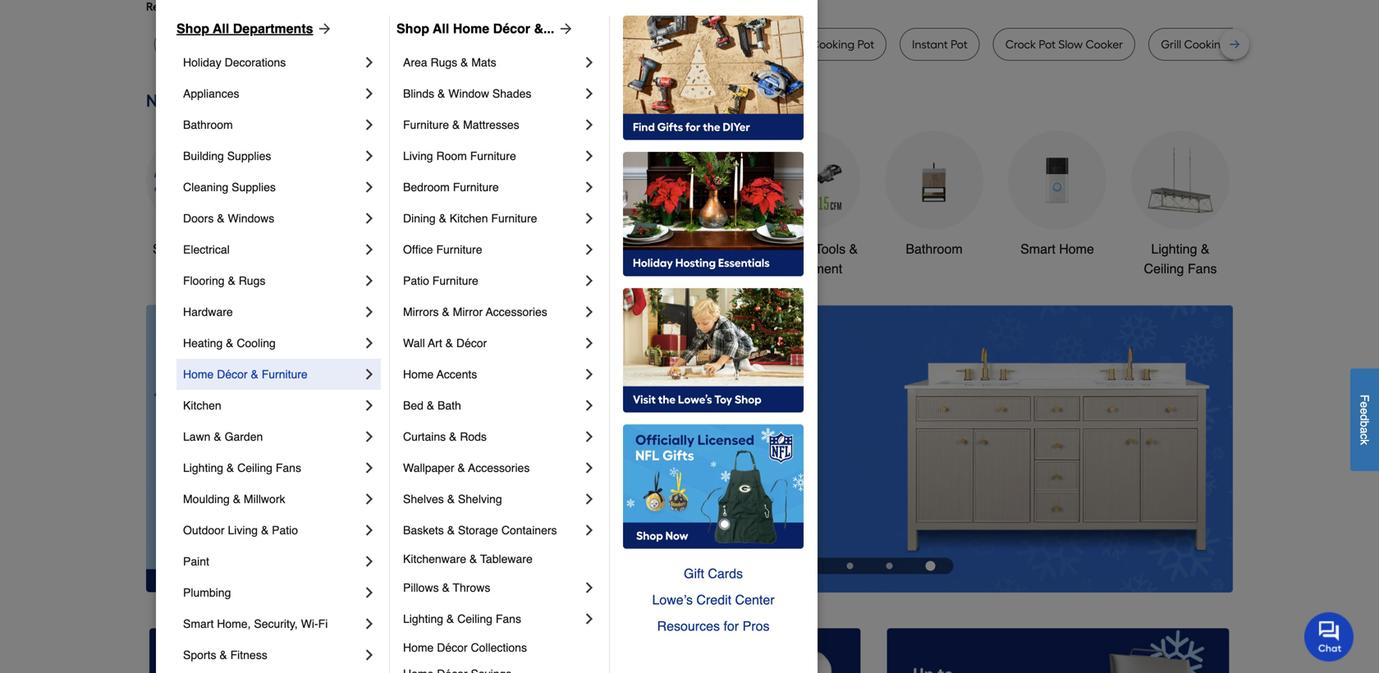 Task type: vqa. For each thing, say whether or not it's contained in the screenshot.
close icon
no



Task type: describe. For each thing, give the bounding box(es) containing it.
rack
[[1326, 37, 1352, 51]]

2 pot from the left
[[858, 37, 875, 51]]

2 vertical spatial ceiling
[[458, 613, 493, 626]]

gift
[[684, 566, 705, 581]]

chevron right image for 'outdoor living & patio' link
[[361, 522, 378, 539]]

crock pot cooking pot
[[758, 37, 875, 51]]

k
[[1359, 440, 1372, 445]]

1 horizontal spatial lighting & ceiling fans
[[403, 613, 521, 626]]

smart for smart home, security, wi-fi
[[183, 618, 214, 631]]

cleaning
[[183, 181, 229, 194]]

blinds
[[403, 87, 435, 100]]

mattresses
[[463, 118, 520, 131]]

sports & fitness
[[183, 649, 267, 662]]

shelves & shelving link
[[403, 484, 581, 515]]

curtains & rods link
[[403, 421, 581, 453]]

collections
[[471, 641, 527, 655]]

0 vertical spatial rugs
[[431, 56, 458, 69]]

chevron right image for bathroom
[[361, 117, 378, 133]]

chevron right image for area rugs & mats
[[581, 54, 598, 71]]

2 cooker from the left
[[1086, 37, 1124, 51]]

chevron right image for patio furniture
[[581, 273, 598, 289]]

resources for pros
[[657, 619, 770, 634]]

moulding & millwork link
[[183, 484, 361, 515]]

tools link
[[393, 131, 491, 259]]

for
[[724, 619, 739, 634]]

warmer
[[677, 37, 720, 51]]

home,
[[217, 618, 251, 631]]

décor down heating & cooling
[[217, 368, 248, 381]]

up to 35 percent off select small appliances. image
[[519, 629, 861, 673]]

area rugs & mats
[[403, 56, 497, 69]]

christmas
[[535, 241, 595, 257]]

all for home
[[433, 21, 449, 36]]

cards
[[708, 566, 743, 581]]

bath
[[438, 399, 461, 412]]

shelving
[[458, 493, 502, 506]]

hardware link
[[183, 296, 361, 328]]

doors & windows link
[[183, 203, 361, 234]]

chevron right image for furniture & mattresses
[[581, 117, 598, 133]]

&...
[[534, 21, 555, 36]]

tableware
[[480, 553, 533, 566]]

shop all departments
[[177, 21, 313, 36]]

0 vertical spatial lighting & ceiling fans
[[1144, 241, 1218, 276]]

furniture down the bedroom furniture link
[[491, 212, 537, 225]]

find gifts for the diyer. image
[[623, 16, 804, 140]]

office
[[403, 243, 433, 256]]

faucets
[[689, 241, 735, 257]]

mats
[[472, 56, 497, 69]]

shop these last-minute gifts. $99 or less. quantities are limited and won't last. image
[[146, 305, 411, 593]]

chevron right image for cleaning supplies
[[361, 179, 378, 195]]

chevron right image for pillows & throws
[[581, 580, 598, 596]]

décor left 'collections'
[[437, 641, 468, 655]]

baskets & storage containers link
[[403, 515, 581, 546]]

accessories inside "link"
[[468, 462, 530, 475]]

smart home, security, wi-fi link
[[183, 609, 361, 640]]

chevron right image for electrical link
[[361, 241, 378, 258]]

smart for smart home
[[1021, 241, 1056, 257]]

bedroom furniture
[[403, 181, 499, 194]]

blinds & window shades link
[[403, 78, 581, 109]]

1 vertical spatial lighting
[[183, 462, 223, 475]]

2 cooking from the left
[[1185, 37, 1229, 51]]

outdoor for outdoor living & patio
[[183, 524, 225, 537]]

holiday decorations
[[183, 56, 286, 69]]

rugs inside 'link'
[[239, 274, 266, 287]]

chevron right image for heating & cooling link
[[361, 335, 378, 352]]

2 horizontal spatial lighting & ceiling fans link
[[1132, 131, 1230, 279]]

décor down the 'mirrors & mirror accessories'
[[456, 337, 487, 350]]

cleaning supplies link
[[183, 172, 361, 203]]

outdoor living & patio
[[183, 524, 298, 537]]

2 horizontal spatial ceiling
[[1144, 261, 1185, 276]]

dining & kitchen furniture link
[[403, 203, 581, 234]]

mirrors & mirror accessories
[[403, 306, 548, 319]]

deals
[[205, 241, 238, 257]]

crock for crock pot cooking pot
[[758, 37, 789, 51]]

kitchenware & tableware link
[[403, 546, 598, 572]]

wallpaper & accessories link
[[403, 453, 581, 484]]

& inside 'link'
[[228, 274, 236, 287]]

furniture up the bedroom furniture link
[[470, 149, 516, 163]]

patio furniture link
[[403, 265, 581, 296]]

decorations for christmas
[[530, 261, 600, 276]]

1 e from the top
[[1359, 402, 1372, 408]]

chevron right image for smart home, security, wi-fi
[[361, 616, 378, 632]]

christmas decorations
[[530, 241, 600, 276]]

shop
[[153, 241, 183, 257]]

scroll to item #2 image
[[791, 563, 831, 569]]

gift cards link
[[623, 561, 804, 587]]

home accents
[[403, 368, 477, 381]]

appliances
[[183, 87, 239, 100]]

wall art & décor link
[[403, 328, 581, 359]]

1 vertical spatial ceiling
[[237, 462, 273, 475]]

1 horizontal spatial kitchen
[[450, 212, 488, 225]]

chevron right image for home décor & furniture
[[361, 366, 378, 383]]

grate
[[1231, 37, 1261, 51]]

resources for pros link
[[623, 613, 804, 640]]

f
[[1359, 395, 1372, 402]]

0 vertical spatial fans
[[1188, 261, 1218, 276]]

chevron right image for curtains & rods link
[[581, 429, 598, 445]]

throws
[[453, 581, 491, 595]]

building supplies link
[[183, 140, 361, 172]]

bed
[[403, 399, 424, 412]]

shop all deals link
[[146, 131, 245, 259]]

outdoor tools & equipment link
[[762, 131, 861, 279]]

pillows & throws link
[[403, 572, 581, 604]]

shades
[[493, 87, 532, 100]]

shop all deals
[[153, 241, 238, 257]]

doors
[[183, 212, 214, 225]]

furniture down blinds
[[403, 118, 449, 131]]

pros
[[743, 619, 770, 634]]

living room furniture
[[403, 149, 516, 163]]

1 horizontal spatial lighting & ceiling fans link
[[403, 604, 581, 635]]

curtains & rods
[[403, 430, 487, 443]]

bed & bath
[[403, 399, 461, 412]]

chevron right image for lawn & garden link
[[361, 429, 378, 445]]

chevron right image for bed & bath
[[581, 397, 598, 414]]

all for departments
[[213, 21, 229, 36]]

all for deals
[[187, 241, 201, 257]]

chevron right image for flooring & rugs 'link' at the top left of page
[[361, 273, 378, 289]]

holiday hosting essentials. image
[[623, 152, 804, 277]]

cleaning supplies
[[183, 181, 276, 194]]

chevron right image for hardware
[[361, 304, 378, 320]]

chevron right image for dining & kitchen furniture link
[[581, 210, 598, 227]]

visit the lowe's toy shop. image
[[623, 288, 804, 413]]

food warmer
[[649, 37, 720, 51]]

garden
[[225, 430, 263, 443]]

window
[[449, 87, 490, 100]]

get up to 2 free select tools or batteries when you buy 1 with select purchases. image
[[149, 629, 492, 673]]

chat invite button image
[[1305, 612, 1355, 662]]

kitchen faucets link
[[639, 131, 738, 259]]

supplies for cleaning supplies
[[232, 181, 276, 194]]

c
[[1359, 434, 1372, 440]]

rods
[[460, 430, 487, 443]]

office furniture link
[[403, 234, 581, 265]]

0 horizontal spatial bathroom link
[[183, 109, 361, 140]]

arrow right image
[[555, 21, 574, 37]]

electrical
[[183, 243, 230, 256]]

pot for crock pot slow cooker
[[1039, 37, 1056, 51]]

recommended searches for you heading
[[146, 0, 1234, 15]]



Task type: locate. For each thing, give the bounding box(es) containing it.
furniture & mattresses link
[[403, 109, 581, 140]]

plumbing link
[[183, 577, 361, 609]]

shop for shop all departments
[[177, 21, 209, 36]]

flooring
[[183, 274, 225, 287]]

0 vertical spatial lighting
[[1152, 241, 1198, 257]]

1 vertical spatial living
[[228, 524, 258, 537]]

arrow right image inside shop all departments link
[[313, 21, 333, 37]]

e up d
[[1359, 402, 1372, 408]]

2 vertical spatial kitchen
[[183, 399, 222, 412]]

instant
[[913, 37, 948, 51]]

gift cards
[[684, 566, 743, 581]]

living down moulding & millwork
[[228, 524, 258, 537]]

2 crock from the left
[[1006, 37, 1036, 51]]

center
[[735, 593, 775, 608]]

b
[[1359, 421, 1372, 427]]

chevron right image for sports & fitness link
[[361, 647, 378, 664]]

0 vertical spatial bathroom
[[183, 118, 233, 131]]

0 vertical spatial arrow right image
[[313, 21, 333, 37]]

patio down the office
[[403, 274, 429, 287]]

0 vertical spatial supplies
[[227, 149, 271, 163]]

1 horizontal spatial arrow right image
[[1203, 449, 1220, 465]]

patio furniture
[[403, 274, 479, 287]]

area rugs & mats link
[[403, 47, 581, 78]]

new deals every day during 25 days of deals image
[[146, 87, 1234, 115]]

decorations
[[225, 56, 286, 69], [530, 261, 600, 276]]

1 horizontal spatial shop
[[397, 21, 430, 36]]

millwork
[[244, 493, 285, 506]]

shop up triple slow cooker on the left
[[397, 21, 430, 36]]

2 horizontal spatial fans
[[1188, 261, 1218, 276]]

4 pot from the left
[[1039, 37, 1056, 51]]

mirrors & mirror accessories link
[[403, 296, 581, 328]]

chevron right image for kitchen
[[361, 397, 378, 414]]

1 vertical spatial supplies
[[232, 181, 276, 194]]

1 horizontal spatial rugs
[[431, 56, 458, 69]]

chevron right image for building supplies
[[361, 148, 378, 164]]

scroll to item #5 element
[[910, 561, 952, 571]]

2 vertical spatial fans
[[496, 613, 521, 626]]

&
[[1264, 37, 1272, 51], [461, 56, 468, 69], [438, 87, 445, 100], [452, 118, 460, 131], [217, 212, 225, 225], [439, 212, 447, 225], [850, 241, 858, 257], [1201, 241, 1210, 257], [228, 274, 236, 287], [442, 306, 450, 319], [226, 337, 234, 350], [446, 337, 453, 350], [251, 368, 259, 381], [427, 399, 435, 412], [214, 430, 222, 443], [449, 430, 457, 443], [227, 462, 234, 475], [458, 462, 465, 475], [233, 493, 241, 506], [447, 493, 455, 506], [261, 524, 269, 537], [447, 524, 455, 537], [470, 553, 477, 566], [442, 581, 450, 595], [447, 613, 454, 626], [220, 649, 227, 662]]

0 horizontal spatial arrow right image
[[313, 21, 333, 37]]

1 horizontal spatial bathroom link
[[885, 131, 984, 259]]

1 vertical spatial rugs
[[239, 274, 266, 287]]

0 horizontal spatial patio
[[272, 524, 298, 537]]

outdoor up the equipment
[[764, 241, 812, 257]]

2 vertical spatial lighting & ceiling fans link
[[403, 604, 581, 635]]

crock
[[758, 37, 789, 51], [1006, 37, 1036, 51]]

lighting & ceiling fans link
[[1132, 131, 1230, 279], [183, 453, 361, 484], [403, 604, 581, 635]]

2 vertical spatial lighting & ceiling fans
[[403, 613, 521, 626]]

1 vertical spatial fans
[[276, 462, 301, 475]]

0 vertical spatial living
[[403, 149, 433, 163]]

decorations down shop all departments link
[[225, 56, 286, 69]]

1 horizontal spatial all
[[213, 21, 229, 36]]

1 crock from the left
[[758, 37, 789, 51]]

christmas decorations link
[[516, 131, 614, 279]]

chevron right image for wall art & décor
[[581, 335, 598, 352]]

holiday decorations link
[[183, 47, 361, 78]]

1 vertical spatial kitchen
[[641, 241, 685, 257]]

0 vertical spatial outdoor
[[764, 241, 812, 257]]

0 horizontal spatial crock
[[758, 37, 789, 51]]

cooker
[[416, 37, 453, 51], [1086, 37, 1124, 51]]

living room furniture link
[[403, 140, 581, 172]]

tools inside "outdoor tools & equipment"
[[815, 241, 846, 257]]

0 horizontal spatial cooker
[[416, 37, 453, 51]]

triple slow cooker
[[357, 37, 453, 51]]

home for home accents
[[403, 368, 434, 381]]

kitchen left faucets
[[641, 241, 685, 257]]

1 horizontal spatial ceiling
[[458, 613, 493, 626]]

windows
[[228, 212, 275, 225]]

0 horizontal spatial tools
[[427, 241, 457, 257]]

1 vertical spatial patio
[[272, 524, 298, 537]]

outdoor for outdoor tools & equipment
[[764, 241, 812, 257]]

accents
[[437, 368, 477, 381]]

0 horizontal spatial living
[[228, 524, 258, 537]]

1 vertical spatial lighting & ceiling fans link
[[183, 453, 361, 484]]

shop inside shop all home décor &... link
[[397, 21, 430, 36]]

chevron right image for doors & windows
[[361, 210, 378, 227]]

instant pot
[[913, 37, 968, 51]]

1 horizontal spatial lighting
[[403, 613, 444, 626]]

1 horizontal spatial living
[[403, 149, 433, 163]]

up to 30 percent off select grills and accessories. image
[[888, 629, 1230, 673]]

pot for crock pot cooking pot
[[791, 37, 808, 51]]

1 horizontal spatial decorations
[[530, 261, 600, 276]]

& inside "outdoor tools & equipment"
[[850, 241, 858, 257]]

chevron right image for paint
[[361, 554, 378, 570]]

chevron right image
[[361, 54, 378, 71], [361, 85, 378, 102], [581, 148, 598, 164], [581, 210, 598, 227], [361, 241, 378, 258], [361, 273, 378, 289], [361, 335, 378, 352], [581, 366, 598, 383], [361, 429, 378, 445], [581, 429, 598, 445], [361, 460, 378, 476], [361, 491, 378, 508], [361, 522, 378, 539], [581, 522, 598, 539], [361, 585, 378, 601], [581, 611, 598, 627], [361, 647, 378, 664]]

accessories up wall art & décor link
[[486, 306, 548, 319]]

0 horizontal spatial bathroom
[[183, 118, 233, 131]]

0 horizontal spatial lighting & ceiling fans
[[183, 462, 301, 475]]

2 e from the top
[[1359, 408, 1372, 415]]

mirror
[[453, 306, 483, 319]]

paint
[[183, 555, 209, 568]]

furniture up mirror
[[433, 274, 479, 287]]

0 horizontal spatial kitchen
[[183, 399, 222, 412]]

baskets & storage containers
[[403, 524, 557, 537]]

0 horizontal spatial ceiling
[[237, 462, 273, 475]]

home for home décor collections
[[403, 641, 434, 655]]

kitchen up lawn
[[183, 399, 222, 412]]

0 vertical spatial ceiling
[[1144, 261, 1185, 276]]

0 horizontal spatial cooking
[[811, 37, 855, 51]]

wallpaper
[[403, 462, 455, 475]]

smart home link
[[1009, 131, 1107, 259]]

1 pot from the left
[[791, 37, 808, 51]]

1 tools from the left
[[427, 241, 457, 257]]

wall art & décor
[[403, 337, 487, 350]]

1 horizontal spatial tools
[[815, 241, 846, 257]]

furniture down dining & kitchen furniture
[[436, 243, 482, 256]]

fans
[[1188, 261, 1218, 276], [276, 462, 301, 475], [496, 613, 521, 626]]

crock right instant pot
[[1006, 37, 1036, 51]]

1 vertical spatial smart
[[183, 618, 214, 631]]

kitchen down "bedroom furniture"
[[450, 212, 488, 225]]

supplies up windows
[[232, 181, 276, 194]]

1 cooking from the left
[[811, 37, 855, 51]]

1 horizontal spatial cooker
[[1086, 37, 1124, 51]]

shop all home décor &...
[[397, 21, 555, 36]]

lighting
[[1152, 241, 1198, 257], [183, 462, 223, 475], [403, 613, 444, 626]]

1 vertical spatial decorations
[[530, 261, 600, 276]]

furniture & mattresses
[[403, 118, 520, 131]]

home for home décor & furniture
[[183, 368, 214, 381]]

lowe's credit center
[[652, 593, 775, 608]]

security,
[[254, 618, 298, 631]]

chevron right image for shelves & shelving
[[581, 491, 598, 508]]

chevron right image for mirrors & mirror accessories
[[581, 304, 598, 320]]

1 horizontal spatial smart
[[1021, 241, 1056, 257]]

1 vertical spatial outdoor
[[183, 524, 225, 537]]

doors & windows
[[183, 212, 275, 225]]

0 horizontal spatial rugs
[[239, 274, 266, 287]]

lowe's
[[652, 593, 693, 608]]

crock for crock pot slow cooker
[[1006, 37, 1036, 51]]

shop for shop all home décor &...
[[397, 21, 430, 36]]

0 horizontal spatial lighting
[[183, 462, 223, 475]]

grill
[[1161, 37, 1182, 51]]

pot for instant pot
[[951, 37, 968, 51]]

supplies up cleaning supplies
[[227, 149, 271, 163]]

décor up 'microwave'
[[493, 21, 531, 36]]

0 horizontal spatial lighting & ceiling fans link
[[183, 453, 361, 484]]

0 horizontal spatial decorations
[[225, 56, 286, 69]]

chevron right image for plumbing link
[[361, 585, 378, 601]]

scroll to item #4 image
[[870, 563, 910, 569]]

furniture up dining & kitchen furniture
[[453, 181, 499, 194]]

all up holiday decorations in the top of the page
[[213, 21, 229, 36]]

pillows
[[403, 581, 439, 595]]

chevron right image for blinds & window shades
[[581, 85, 598, 102]]

room
[[436, 149, 467, 163]]

0 vertical spatial kitchen
[[450, 212, 488, 225]]

0 vertical spatial decorations
[[225, 56, 286, 69]]

1 horizontal spatial crock
[[1006, 37, 1036, 51]]

& inside "link"
[[458, 462, 465, 475]]

patio up paint link
[[272, 524, 298, 537]]

chevron right image for office furniture
[[581, 241, 598, 258]]

arrow right image
[[313, 21, 333, 37], [1203, 449, 1220, 465]]

lawn & garden link
[[183, 421, 361, 453]]

home décor & furniture
[[183, 368, 308, 381]]

cooling
[[237, 337, 276, 350]]

heating
[[183, 337, 223, 350]]

moulding & millwork
[[183, 493, 285, 506]]

bedroom
[[403, 181, 450, 194]]

pot
[[791, 37, 808, 51], [858, 37, 875, 51], [951, 37, 968, 51], [1039, 37, 1056, 51]]

1 slow from the left
[[389, 37, 413, 51]]

living
[[403, 149, 433, 163], [228, 524, 258, 537]]

all up the area rugs & mats
[[433, 21, 449, 36]]

living up bedroom
[[403, 149, 433, 163]]

0 horizontal spatial slow
[[389, 37, 413, 51]]

home décor collections link
[[403, 635, 598, 661]]

kitchen faucets
[[641, 241, 735, 257]]

e up b
[[1359, 408, 1372, 415]]

appliances link
[[183, 78, 361, 109]]

warming
[[1275, 37, 1324, 51]]

chevron right image for appliances link
[[361, 85, 378, 102]]

1 horizontal spatial fans
[[496, 613, 521, 626]]

0 horizontal spatial outdoor
[[183, 524, 225, 537]]

shop inside shop all departments link
[[177, 21, 209, 36]]

crock right warmer
[[758, 37, 789, 51]]

home accents link
[[403, 359, 581, 390]]

1 horizontal spatial slow
[[1059, 37, 1083, 51]]

smart home, security, wi-fi
[[183, 618, 328, 631]]

0 horizontal spatial shop
[[177, 21, 209, 36]]

0 horizontal spatial smart
[[183, 618, 214, 631]]

kitchenware
[[403, 553, 467, 566]]

0 horizontal spatial fans
[[276, 462, 301, 475]]

chevron right image for bedroom furniture
[[581, 179, 598, 195]]

scroll to item #3 image
[[831, 563, 870, 569]]

dining
[[403, 212, 436, 225]]

1 horizontal spatial patio
[[403, 274, 429, 287]]

0 vertical spatial patio
[[403, 274, 429, 287]]

accessories down curtains & rods link
[[468, 462, 530, 475]]

2 shop from the left
[[397, 21, 430, 36]]

outdoor down moulding
[[183, 524, 225, 537]]

kitchen for kitchen
[[183, 399, 222, 412]]

accessories
[[486, 306, 548, 319], [468, 462, 530, 475]]

kitchen link
[[183, 390, 361, 421]]

0 horizontal spatial all
[[187, 241, 201, 257]]

chevron right image for "living room furniture" link
[[581, 148, 598, 164]]

2 horizontal spatial lighting
[[1152, 241, 1198, 257]]

tools up "patio furniture"
[[427, 241, 457, 257]]

cooker up the area rugs & mats
[[416, 37, 453, 51]]

1 vertical spatial lighting & ceiling fans
[[183, 462, 301, 475]]

outdoor living & patio link
[[183, 515, 361, 546]]

chevron right image for wallpaper & accessories
[[581, 460, 598, 476]]

1 horizontal spatial outdoor
[[764, 241, 812, 257]]

heating & cooling
[[183, 337, 276, 350]]

chevron right image for holiday decorations link
[[361, 54, 378, 71]]

resources
[[657, 619, 720, 634]]

0 vertical spatial accessories
[[486, 306, 548, 319]]

chevron right image for moulding & millwork link
[[361, 491, 378, 508]]

cooker left 'grill' in the right top of the page
[[1086, 37, 1124, 51]]

1 horizontal spatial bathroom
[[906, 241, 963, 257]]

paint link
[[183, 546, 361, 577]]

kitchen for kitchen faucets
[[641, 241, 685, 257]]

1 horizontal spatial cooking
[[1185, 37, 1229, 51]]

microwave
[[491, 37, 548, 51]]

2 horizontal spatial kitchen
[[641, 241, 685, 257]]

supplies for building supplies
[[227, 149, 271, 163]]

2 slow from the left
[[1059, 37, 1083, 51]]

1 vertical spatial accessories
[[468, 462, 530, 475]]

0 vertical spatial lighting & ceiling fans link
[[1132, 131, 1230, 279]]

2 vertical spatial lighting
[[403, 613, 444, 626]]

rugs down electrical link
[[239, 274, 266, 287]]

bathroom link
[[183, 109, 361, 140], [885, 131, 984, 259]]

décor
[[493, 21, 531, 36], [456, 337, 487, 350], [217, 368, 248, 381], [437, 641, 468, 655]]

flooring & rugs link
[[183, 265, 361, 296]]

decorations for holiday
[[225, 56, 286, 69]]

2 horizontal spatial lighting & ceiling fans
[[1144, 241, 1218, 276]]

hardware
[[183, 306, 233, 319]]

chevron right image
[[581, 54, 598, 71], [581, 85, 598, 102], [361, 117, 378, 133], [581, 117, 598, 133], [361, 148, 378, 164], [361, 179, 378, 195], [581, 179, 598, 195], [361, 210, 378, 227], [581, 241, 598, 258], [581, 273, 598, 289], [361, 304, 378, 320], [581, 304, 598, 320], [581, 335, 598, 352], [361, 366, 378, 383], [361, 397, 378, 414], [581, 397, 598, 414], [581, 460, 598, 476], [581, 491, 598, 508], [361, 554, 378, 570], [581, 580, 598, 596], [361, 616, 378, 632]]

all right shop
[[187, 241, 201, 257]]

1 vertical spatial bathroom
[[906, 241, 963, 257]]

furniture down heating & cooling link
[[262, 368, 308, 381]]

decorations down christmas
[[530, 261, 600, 276]]

0 vertical spatial smart
[[1021, 241, 1056, 257]]

1 shop from the left
[[177, 21, 209, 36]]

arrow left image
[[452, 449, 468, 465]]

up to 40 percent off select vanities. plus get free local delivery on select vanities. image
[[438, 305, 1234, 593]]

microwave countertop
[[491, 37, 611, 51]]

shop up holiday
[[177, 21, 209, 36]]

1 cooker from the left
[[416, 37, 453, 51]]

heating & cooling link
[[183, 328, 361, 359]]

grill cooking grate & warming rack
[[1161, 37, 1352, 51]]

lowe's credit center link
[[623, 587, 804, 613]]

rugs right area
[[431, 56, 458, 69]]

supplies
[[227, 149, 271, 163], [232, 181, 276, 194]]

1 vertical spatial arrow right image
[[1203, 449, 1220, 465]]

chevron right image for home accents link
[[581, 366, 598, 383]]

wi-
[[301, 618, 318, 631]]

2 tools from the left
[[815, 241, 846, 257]]

tools up the equipment
[[815, 241, 846, 257]]

outdoor inside "outdoor tools & equipment"
[[764, 241, 812, 257]]

3 pot from the left
[[951, 37, 968, 51]]

chevron right image for baskets & storage containers link
[[581, 522, 598, 539]]

officially licensed n f l gifts. shop now. image
[[623, 425, 804, 549]]

f e e d b a c k
[[1359, 395, 1372, 445]]

2 horizontal spatial all
[[433, 21, 449, 36]]



